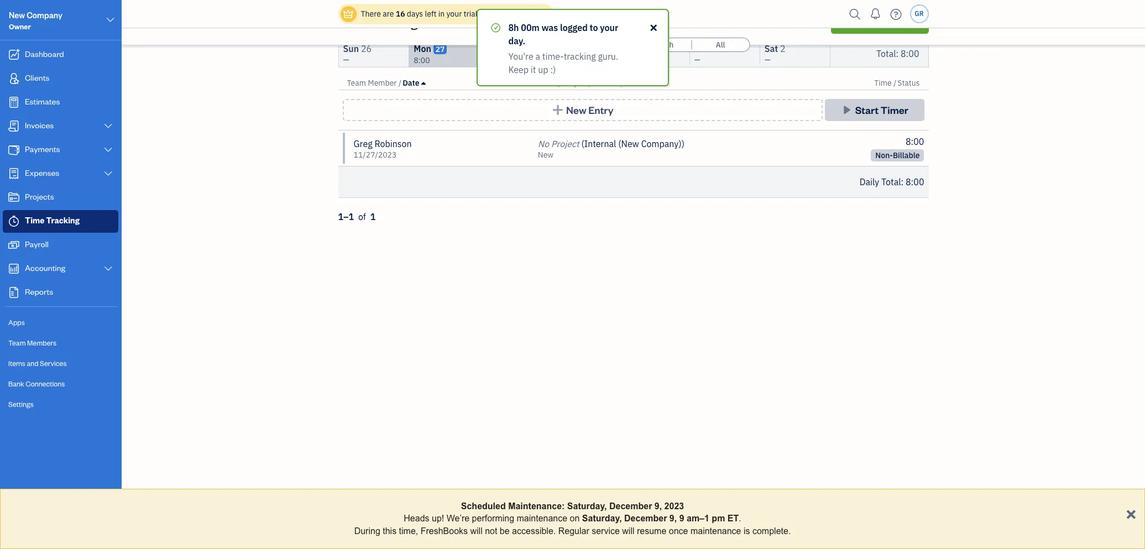 Task type: vqa. For each thing, say whether or not it's contained in the screenshot.
Wed 29 —
yes



Task type: locate. For each thing, give the bounding box(es) containing it.
0 horizontal spatial tracking
[[46, 215, 80, 226]]

maintenance down maintenance:
[[517, 514, 567, 523]]

0 vertical spatial team
[[347, 78, 366, 88]]

4 / from the left
[[620, 78, 623, 88]]

time tracking
[[338, 15, 418, 30], [25, 215, 80, 226]]

new inside button
[[566, 103, 586, 116]]

0 horizontal spatial 9,
[[655, 502, 662, 511]]

chevron large down image inside "payments" link
[[103, 145, 113, 154]]

wed
[[554, 43, 573, 54]]

1 vertical spatial team
[[8, 338, 26, 347]]

1 vertical spatial 1
[[370, 211, 376, 222]]

2 horizontal spatial time
[[874, 78, 892, 88]]

— inside fri 1 —
[[694, 55, 700, 65]]

choose a date image
[[452, 14, 464, 27]]

time right timer icon
[[25, 215, 44, 226]]

more actions
[[719, 15, 792, 30]]

new right plus image
[[566, 103, 586, 116]]

scheduled
[[461, 502, 506, 511]]

is
[[744, 526, 750, 536]]

service
[[593, 78, 619, 88]]

there
[[361, 9, 381, 19]]

team member /
[[347, 78, 402, 88]]

payments link
[[3, 139, 118, 161]]

trial.
[[464, 9, 480, 19]]

time,
[[399, 526, 418, 536]]

00m
[[521, 22, 540, 33]]

tracking
[[369, 15, 418, 30], [46, 215, 80, 226]]

team for team member /
[[347, 78, 366, 88]]

money image
[[7, 239, 20, 251]]

settings link
[[3, 395, 118, 414]]

9, left 9
[[670, 514, 677, 523]]

1 vertical spatial chevron large down image
[[103, 145, 113, 154]]

1 vertical spatial chevron large down image
[[103, 169, 113, 178]]

1 horizontal spatial 9,
[[670, 514, 677, 523]]

— down sat
[[765, 55, 771, 65]]

1 horizontal spatial your
[[600, 22, 618, 33]]

/ left service
[[589, 78, 592, 88]]

payment image
[[7, 144, 20, 155]]

apps link
[[3, 313, 118, 332]]

time inside main element
[[25, 215, 44, 226]]

2023
[[664, 502, 684, 511]]

8h
[[508, 22, 519, 33]]

daily
[[860, 176, 879, 187]]

note link
[[625, 78, 641, 88]]

0 horizontal spatial new
[[9, 10, 25, 20]]

—
[[343, 55, 349, 65], [484, 55, 490, 65], [554, 55, 560, 65], [694, 55, 700, 65], [765, 55, 771, 65]]

project image
[[7, 192, 20, 203]]

you're
[[508, 51, 533, 62]]

2 vertical spatial new
[[538, 150, 554, 160]]

— down sun
[[343, 55, 349, 65]]

team for team members
[[8, 338, 26, 347]]

december
[[609, 502, 652, 511], [624, 514, 667, 523]]

0 vertical spatial :
[[896, 48, 899, 59]]

time left status link
[[874, 78, 892, 88]]

chevron large down image
[[103, 122, 113, 131], [103, 169, 113, 178]]

— inside sat 2 —
[[765, 55, 771, 65]]

time tracking inside time tracking link
[[25, 215, 80, 226]]

8:00 up status
[[901, 48, 919, 59]]

3 — from the left
[[554, 55, 560, 65]]

0 vertical spatial maintenance
[[517, 514, 567, 523]]

— for sun
[[343, 55, 349, 65]]

— for sat
[[765, 55, 771, 65]]

note
[[625, 78, 641, 88]]

chevrondown image
[[797, 15, 812, 30]]

company)
[[641, 138, 682, 149]]

0 vertical spatial time tracking
[[338, 15, 418, 30]]

scheduled maintenance: saturday, december 9, 2023 heads up! we're performing maintenance on saturday, december 9, 9 am–1 pm et . during this time, freshbooks will not be accessible. regular service will resume once maintenance is complete.
[[354, 502, 791, 536]]

total right daily on the top
[[881, 176, 901, 187]]

0 vertical spatial chevron large down image
[[103, 122, 113, 131]]

non-
[[876, 150, 893, 160]]

new up the owner
[[9, 10, 25, 20]]

tue
[[484, 43, 499, 54]]

am–1
[[687, 514, 709, 523]]

guru.
[[598, 51, 618, 62]]

: down billable
[[901, 176, 904, 187]]

1 vertical spatial maintenance
[[691, 526, 741, 536]]

0 horizontal spatial 1
[[370, 211, 376, 222]]

items and services link
[[3, 354, 118, 373]]

1 inside fri 1 —
[[707, 43, 713, 54]]

team left member
[[347, 78, 366, 88]]

close image
[[649, 21, 659, 34]]

:
[[896, 48, 899, 59], [901, 176, 904, 187]]

search image
[[846, 6, 864, 22]]

status
[[0, 9, 1145, 86]]

saturday, up service
[[582, 514, 622, 523]]

1 vertical spatial time tracking
[[25, 215, 80, 226]]

0 horizontal spatial your
[[447, 9, 462, 19]]

there are 16 days left in your trial. upgrade account
[[361, 9, 545, 19]]

1 horizontal spatial team
[[347, 78, 366, 88]]

caretup image
[[421, 79, 426, 87]]

team inside 'link'
[[8, 338, 26, 347]]

left
[[425, 9, 437, 19]]

reports link
[[3, 281, 118, 304]]

2 — from the left
[[484, 55, 490, 65]]

1 vertical spatial project
[[551, 138, 579, 149]]

29
[[575, 43, 585, 54]]

bank
[[8, 379, 24, 388]]

service link
[[593, 78, 620, 88]]

success image
[[491, 21, 501, 34]]

26
[[361, 43, 372, 54]]

2 horizontal spatial new
[[566, 103, 586, 116]]

team members link
[[3, 333, 118, 353]]

: up time / status
[[896, 48, 899, 59]]

team up items
[[8, 338, 26, 347]]

1 vertical spatial total
[[881, 176, 901, 187]]

services
[[40, 359, 67, 368]]

total up time link
[[876, 48, 896, 59]]

previous day image
[[341, 15, 354, 27]]

report image
[[7, 287, 20, 298]]

billable
[[893, 150, 920, 160]]

1 horizontal spatial maintenance
[[691, 526, 741, 536]]

start timer button
[[825, 99, 924, 121]]

/ left status
[[894, 78, 897, 88]]

1 vertical spatial time
[[874, 78, 892, 88]]

no
[[538, 138, 549, 149]]

— inside sun 26 —
[[343, 55, 349, 65]]

project inside no project ( internal (new company) ) new
[[551, 138, 579, 149]]

1 horizontal spatial :
[[901, 176, 904, 187]]

5 / from the left
[[894, 78, 897, 88]]

saturday, up on
[[567, 502, 607, 511]]

1 vertical spatial new
[[566, 103, 586, 116]]

0 vertical spatial december
[[609, 502, 652, 511]]

0 vertical spatial tracking
[[369, 15, 418, 30]]

1 horizontal spatial tracking
[[369, 15, 418, 30]]

chart image
[[7, 263, 20, 274]]

status containing 8h 00m was logged to your day.
[[0, 9, 1145, 86]]

project down tracking
[[563, 78, 587, 88]]

2 vertical spatial time
[[25, 215, 44, 226]]

8:00 inside "8:00 non-billable"
[[906, 136, 924, 147]]

new inside new company owner
[[9, 10, 25, 20]]

chevron large down image down "payments" link
[[103, 169, 113, 178]]

heads
[[404, 514, 429, 523]]

1 horizontal spatial will
[[622, 526, 635, 536]]

2 vertical spatial chevron large down image
[[103, 264, 113, 273]]

chevron large down image inside expenses link
[[103, 169, 113, 178]]

/ right the client
[[559, 78, 562, 88]]

daily total : 8:00
[[860, 176, 924, 187]]

accessible.
[[512, 526, 556, 536]]

clients
[[25, 72, 50, 83]]

maintenance
[[517, 514, 567, 523], [691, 526, 741, 536]]

maintenance down pm
[[691, 526, 741, 536]]

1 right of
[[370, 211, 376, 222]]

— down fri
[[694, 55, 700, 65]]

mon,
[[379, 14, 401, 27]]

gr
[[915, 9, 924, 18]]

2 / from the left
[[559, 78, 562, 88]]

0 horizontal spatial will
[[470, 526, 483, 536]]

9, left 2023
[[655, 502, 662, 511]]

estimate image
[[7, 97, 20, 108]]

1 horizontal spatial 1
[[707, 43, 713, 54]]

will right service
[[622, 526, 635, 536]]

4 — from the left
[[694, 55, 700, 65]]

2
[[780, 43, 786, 54]]

this
[[383, 526, 397, 536]]

1 right fri
[[707, 43, 713, 54]]

1 horizontal spatial new
[[538, 150, 554, 160]]

chevron large down image
[[105, 13, 116, 27], [103, 145, 113, 154], [103, 264, 113, 273]]

day.
[[508, 35, 526, 46]]

time-
[[542, 51, 564, 62]]

will
[[470, 526, 483, 536], [622, 526, 635, 536]]

8:00 up billable
[[906, 136, 924, 147]]

1 horizontal spatial time
[[338, 15, 367, 30]]

a
[[536, 51, 540, 62]]

0 horizontal spatial time tracking
[[25, 215, 80, 226]]

2 will from the left
[[622, 526, 635, 536]]

8:00
[[901, 48, 919, 59], [414, 55, 430, 65], [906, 136, 924, 147], [906, 176, 924, 187]]

— down tue
[[484, 55, 490, 65]]

timer image
[[7, 216, 20, 227]]

0 vertical spatial your
[[447, 9, 462, 19]]

dashboard link
[[3, 44, 118, 66]]

1 — from the left
[[343, 55, 349, 65]]

new
[[9, 10, 25, 20], [566, 103, 586, 116], [538, 150, 554, 160]]

2 chevron large down image from the top
[[103, 169, 113, 178]]

new down the no
[[538, 150, 554, 160]]

0 horizontal spatial :
[[896, 48, 899, 59]]

1 vertical spatial tracking
[[46, 215, 80, 226]]

invoices link
[[3, 115, 118, 138]]

mon
[[414, 43, 431, 54]]

main element
[[0, 0, 149, 549]]

0 vertical spatial new
[[9, 10, 25, 20]]

1 chevron large down image from the top
[[103, 122, 113, 131]]

5 — from the left
[[765, 55, 771, 65]]

pm
[[712, 514, 725, 523]]

your right in
[[447, 9, 462, 19]]

project left (
[[551, 138, 579, 149]]

— down the wed
[[554, 55, 560, 65]]

8:00 down mon at the left of the page
[[414, 55, 430, 65]]

nov
[[403, 14, 421, 27]]

1 vertical spatial december
[[624, 514, 667, 523]]

.
[[739, 514, 741, 523]]

0 horizontal spatial team
[[8, 338, 26, 347]]

member
[[368, 78, 397, 88]]

27
[[436, 44, 445, 54]]

time up sun
[[338, 15, 367, 30]]

8:00 down billable
[[906, 176, 924, 187]]

internal
[[584, 138, 616, 149]]

gr button
[[910, 4, 929, 23]]

your
[[447, 9, 462, 19], [600, 22, 618, 33]]

9,
[[655, 502, 662, 511], [670, 514, 677, 523]]

0 vertical spatial 1
[[707, 43, 713, 54]]

chevron large down image for payments
[[103, 145, 113, 154]]

expense image
[[7, 168, 20, 179]]

0 horizontal spatial time
[[25, 215, 44, 226]]

/ left note link
[[620, 78, 623, 88]]

1 vertical spatial :
[[901, 176, 904, 187]]

— inside wed 29 —
[[554, 55, 560, 65]]

8:00 inside mon 27 8:00
[[414, 55, 430, 65]]

/ left date
[[399, 78, 402, 88]]

chevron large down image down estimates link on the left top of the page
[[103, 122, 113, 131]]

— for tue
[[484, 55, 490, 65]]

— inside tue 28 —
[[484, 55, 490, 65]]

generate invoice
[[841, 16, 919, 29]]

1 vertical spatial your
[[600, 22, 618, 33]]

0 vertical spatial chevron large down image
[[105, 13, 116, 27]]

will left not
[[470, 526, 483, 536]]

1 / from the left
[[399, 78, 402, 88]]

3 / from the left
[[589, 78, 592, 88]]

timer
[[881, 103, 909, 116]]

your right to
[[600, 22, 618, 33]]

sun 26 —
[[343, 43, 372, 65]]

in
[[438, 9, 445, 19]]

chevron large down image for accounting
[[103, 264, 113, 273]]



Task type: describe. For each thing, give the bounding box(es) containing it.
— for fri
[[694, 55, 700, 65]]

1–1
[[338, 211, 354, 222]]

your inside 8h 00m was logged to your day. you're a time-tracking guru. keep it up :)
[[600, 22, 618, 33]]

entry
[[588, 103, 614, 116]]

more
[[719, 15, 747, 30]]

account
[[516, 9, 545, 19]]

reports
[[25, 286, 53, 297]]

chevron large down image for expenses
[[103, 169, 113, 178]]

invoice
[[886, 16, 919, 29]]

to
[[590, 22, 598, 33]]

new for new entry
[[566, 103, 586, 116]]

projects
[[25, 191, 54, 202]]

0 vertical spatial time
[[338, 15, 367, 30]]

status link
[[898, 78, 920, 88]]

next day image
[[359, 15, 372, 27]]

mon 27 8:00
[[414, 43, 445, 65]]

0 vertical spatial project
[[563, 78, 587, 88]]

1 horizontal spatial time tracking
[[338, 15, 418, 30]]

sat
[[765, 43, 778, 54]]

date link
[[403, 78, 426, 88]]

×
[[1126, 503, 1136, 523]]

generate invoice button
[[831, 12, 929, 34]]

start
[[855, 103, 879, 116]]

connections
[[26, 379, 65, 388]]

)
[[682, 138, 685, 149]]

16
[[396, 9, 405, 19]]

tracking
[[564, 51, 596, 62]]

tracking inside main element
[[46, 215, 80, 226]]

performing
[[472, 514, 514, 523]]

play image
[[841, 105, 853, 116]]

time tracking link
[[3, 210, 118, 233]]

no project ( internal (new company) ) new
[[538, 138, 685, 160]]

up
[[538, 64, 548, 75]]

8h 00m was logged to your day. you're a time-tracking guru. keep it up :)
[[508, 22, 618, 75]]

estimates link
[[3, 91, 118, 114]]

sun
[[343, 43, 359, 54]]

items and services
[[8, 359, 67, 368]]

mon, nov 27th
[[379, 14, 444, 27]]

new company owner
[[9, 10, 62, 31]]

and
[[27, 359, 38, 368]]

upgrade
[[484, 9, 514, 19]]

(
[[581, 138, 584, 149]]

chevron large down image for invoices
[[103, 122, 113, 131]]

fri
[[694, 43, 705, 54]]

service
[[592, 526, 620, 536]]

on
[[570, 514, 580, 523]]

it
[[531, 64, 536, 75]]

client
[[536, 78, 557, 88]]

28
[[501, 43, 512, 54]]

total : 8:00
[[876, 48, 919, 59]]

expenses
[[25, 168, 59, 178]]

0 horizontal spatial maintenance
[[517, 514, 567, 523]]

all link
[[692, 38, 749, 51]]

× button
[[1126, 503, 1136, 523]]

1 vertical spatial saturday,
[[582, 514, 622, 523]]

be
[[500, 526, 510, 536]]

invoices
[[25, 120, 54, 131]]

logged
[[560, 22, 588, 33]]

company
[[27, 10, 62, 20]]

0 vertical spatial total
[[876, 48, 896, 59]]

expenses link
[[3, 163, 118, 185]]

crown image
[[343, 8, 354, 20]]

client / project / service / note
[[536, 78, 641, 88]]

— for wed
[[554, 55, 560, 65]]

0 vertical spatial saturday,
[[567, 502, 607, 511]]

owner
[[9, 22, 31, 31]]

bank connections link
[[3, 374, 118, 394]]

et
[[728, 514, 739, 523]]

accounting
[[25, 263, 65, 273]]

dashboard image
[[7, 49, 20, 60]]

client image
[[7, 73, 20, 84]]

once
[[669, 526, 688, 536]]

new inside no project ( internal (new company) ) new
[[538, 150, 554, 160]]

actions
[[750, 15, 792, 30]]

not
[[485, 526, 497, 536]]

:)
[[550, 64, 556, 75]]

payroll
[[25, 239, 49, 249]]

keep
[[508, 64, 529, 75]]

new for new company owner
[[9, 10, 25, 20]]

estimates
[[25, 96, 60, 107]]

wed 29 —
[[554, 43, 585, 65]]

was
[[542, 22, 558, 33]]

sat 2 —
[[765, 43, 786, 65]]

plus image
[[552, 105, 564, 116]]

27th
[[423, 14, 444, 27]]

11/27/2023
[[354, 150, 397, 160]]

payroll link
[[3, 234, 118, 257]]

regular
[[558, 526, 589, 536]]

fri 1 —
[[694, 43, 713, 65]]

greg robinson 11/27/2023
[[354, 138, 412, 160]]

resume
[[637, 526, 667, 536]]

1 will from the left
[[470, 526, 483, 536]]

days
[[407, 9, 423, 19]]

settings
[[8, 400, 34, 409]]

notifications image
[[867, 3, 885, 25]]

freshbooks
[[421, 526, 468, 536]]

invoice image
[[7, 121, 20, 132]]

× dialog
[[0, 489, 1145, 549]]

greg
[[354, 138, 373, 149]]

projects link
[[3, 186, 118, 209]]

go to help image
[[887, 6, 905, 22]]

0 vertical spatial 9,
[[655, 502, 662, 511]]

1 vertical spatial 9,
[[670, 514, 677, 523]]

(new
[[618, 138, 639, 149]]

start timer
[[855, 103, 909, 116]]

9
[[679, 514, 684, 523]]



